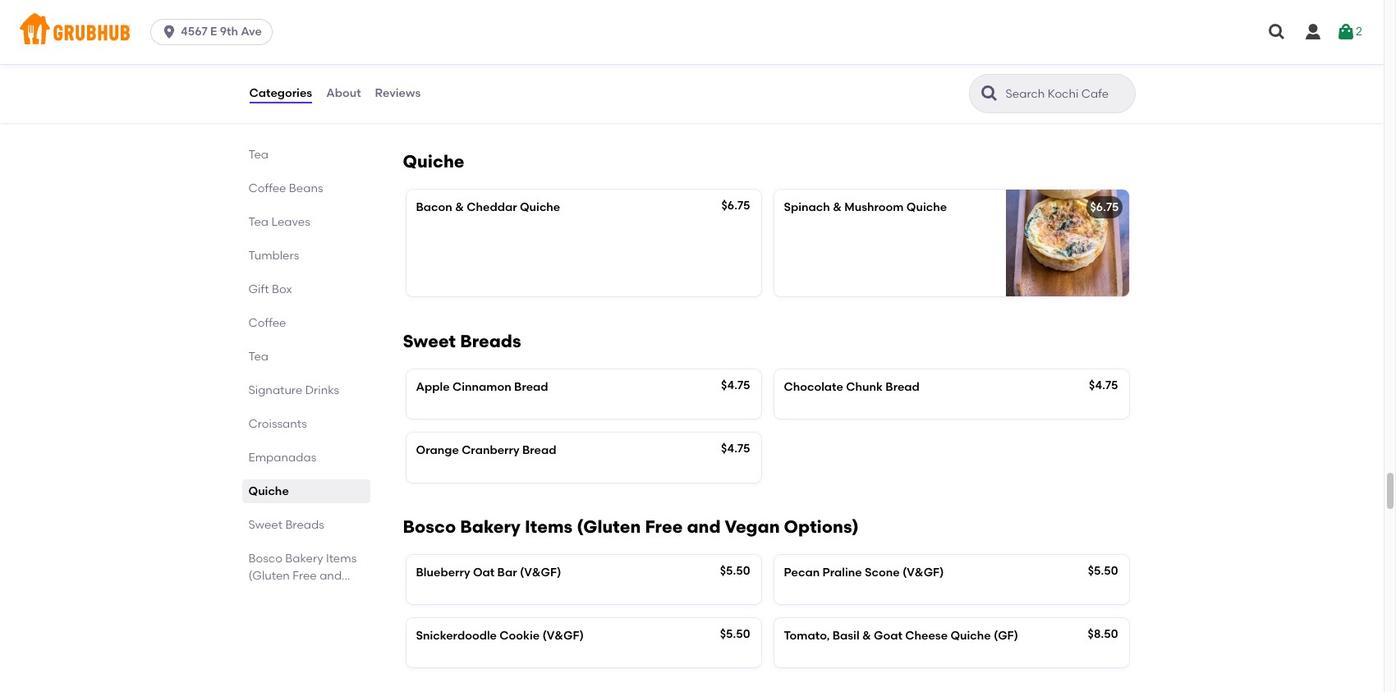 Task type: describe. For each thing, give the bounding box(es) containing it.
1 vertical spatial sweet breads
[[248, 518, 324, 532]]

apple cinnamon bread
[[416, 380, 548, 394]]

e
[[210, 25, 217, 39]]

oat
[[473, 566, 495, 580]]

2 button
[[1337, 17, 1363, 47]]

cheese inside button
[[477, 78, 519, 92]]

cranberry
[[462, 444, 520, 458]]

0 vertical spatial bakery
[[460, 516, 521, 537]]

gift box
[[248, 283, 292, 297]]

& for mushroom
[[833, 201, 842, 215]]

spinach & cheese empanada
[[416, 78, 585, 92]]

bosco inside "bosco bakery items (gluten free and vegan options)"
[[248, 552, 282, 566]]

options) inside "bosco bakery items (gluten free and vegan options)"
[[287, 586, 335, 600]]

cookie
[[500, 629, 540, 643]]

9th
[[220, 25, 238, 39]]

pecan praline scone (v&gf)
[[784, 566, 944, 580]]

& for cheese
[[465, 78, 474, 92]]

bread for apple cinnamon bread
[[514, 380, 548, 394]]

1 tea from the top
[[248, 148, 269, 162]]

bread for orange cranberry bread
[[522, 444, 556, 458]]

quiche left (gf)
[[951, 629, 991, 643]]

snickerdoodle
[[416, 629, 497, 643]]

0 vertical spatial free
[[645, 516, 683, 537]]

chunk
[[846, 380, 883, 394]]

$5.50 up $8.50
[[1088, 564, 1118, 578]]

blueberry
[[416, 566, 470, 580]]

coffee for coffee beans
[[248, 182, 286, 195]]

1 vertical spatial vegan
[[248, 586, 284, 600]]

cheddar
[[467, 201, 517, 215]]

1 horizontal spatial (gluten
[[577, 516, 641, 537]]

tumblers
[[248, 249, 299, 263]]

snickerdoodle cookie (v&gf)
[[416, 629, 584, 643]]

2
[[1356, 25, 1363, 38]]

quiche right mushroom
[[907, 201, 947, 215]]

0 vertical spatial sweet breads
[[403, 331, 521, 352]]

$5.50 for tomato, basil & goat cheese quiche (gf)
[[720, 628, 750, 642]]

reviews
[[375, 86, 421, 100]]

chocolate chunk bread
[[784, 380, 920, 394]]

0 vertical spatial and
[[687, 516, 721, 537]]

coffee beans
[[248, 182, 323, 195]]

scone
[[865, 566, 900, 580]]

pecan
[[784, 566, 820, 580]]

reviews button
[[374, 64, 422, 123]]

spinach for spinach & mushroom quiche
[[784, 201, 830, 215]]

praline
[[823, 566, 862, 580]]

tea leaves
[[248, 215, 310, 229]]

0 vertical spatial breads
[[460, 331, 521, 352]]

croissants
[[248, 417, 307, 431]]

$4.75 for chocolate chunk bread
[[1089, 379, 1118, 393]]

& for cheddar
[[455, 201, 464, 215]]

categories button
[[248, 64, 313, 123]]

(v&gf) for pecan praline scone (v&gf)
[[903, 566, 944, 580]]

leaves
[[271, 215, 310, 229]]

chocolate
[[784, 380, 844, 394]]

1 svg image from the left
[[1267, 22, 1287, 42]]

tomato,
[[784, 629, 830, 643]]

4567 e 9th ave button
[[150, 19, 279, 45]]

bakery inside "bosco bakery items (gluten free and vegan options)"
[[285, 552, 323, 566]]

apple
[[416, 380, 450, 394]]



Task type: vqa. For each thing, say whether or not it's contained in the screenshot.
of
no



Task type: locate. For each thing, give the bounding box(es) containing it.
(v&gf) right scone at the right of page
[[903, 566, 944, 580]]

tea
[[248, 148, 269, 162], [248, 215, 269, 229], [248, 350, 269, 364]]

1 vertical spatial bosco bakery items (gluten free and vegan options)
[[248, 552, 357, 600]]

spinach & mushroom quiche image
[[1006, 190, 1129, 297]]

bread right the cranberry in the bottom left of the page
[[522, 444, 556, 458]]

spinach & mushroom quiche
[[784, 201, 947, 215]]

empanadas
[[248, 451, 316, 465]]

1 horizontal spatial bakery
[[460, 516, 521, 537]]

orange cranberry bread
[[416, 444, 556, 458]]

0 vertical spatial tea
[[248, 148, 269, 162]]

box
[[272, 283, 292, 297]]

1 horizontal spatial items
[[525, 516, 573, 537]]

2 horizontal spatial svg image
[[1337, 22, 1356, 42]]

beans
[[289, 182, 323, 195]]

tea up signature
[[248, 350, 269, 364]]

free
[[645, 516, 683, 537], [293, 569, 317, 583]]

& right bacon
[[455, 201, 464, 215]]

3 svg image from the left
[[1337, 22, 1356, 42]]

0 horizontal spatial and
[[320, 569, 342, 583]]

signature
[[248, 384, 303, 398]]

items
[[525, 516, 573, 537], [326, 552, 357, 566]]

cheese right 'goat' on the right bottom
[[905, 629, 948, 643]]

drinks
[[305, 384, 339, 398]]

breads
[[460, 331, 521, 352], [285, 518, 324, 532]]

0 vertical spatial (gluten
[[577, 516, 641, 537]]

0 vertical spatial vegan
[[725, 516, 780, 537]]

0 vertical spatial cheese
[[477, 78, 519, 92]]

spinach inside spinach & cheese empanada button
[[416, 78, 462, 92]]

$8.50
[[1088, 628, 1118, 642]]

orange
[[416, 444, 459, 458]]

0 vertical spatial bosco
[[403, 516, 456, 537]]

0 horizontal spatial svg image
[[1267, 22, 1287, 42]]

sweet
[[403, 331, 456, 352], [248, 518, 283, 532]]

$0.00
[[1087, 76, 1118, 90]]

coffee
[[248, 182, 286, 195], [248, 316, 286, 330]]

bosco bakery items (gluten free and vegan options)
[[403, 516, 859, 537], [248, 552, 357, 600]]

(gluten inside "bosco bakery items (gluten free and vegan options)"
[[248, 569, 290, 583]]

sweet up apple on the left bottom
[[403, 331, 456, 352]]

vegan
[[725, 516, 780, 537], [248, 586, 284, 600]]

about
[[326, 86, 361, 100]]

quiche up bacon
[[403, 151, 465, 172]]

0 vertical spatial items
[[525, 516, 573, 537]]

bread
[[514, 380, 548, 394], [886, 380, 920, 394], [522, 444, 556, 458]]

0 horizontal spatial sweet breads
[[248, 518, 324, 532]]

bread right chunk
[[886, 380, 920, 394]]

bosco
[[403, 516, 456, 537], [248, 552, 282, 566]]

4567
[[181, 25, 208, 39]]

basil
[[833, 629, 860, 643]]

goat
[[874, 629, 903, 643]]

& right basil
[[862, 629, 871, 643]]

1 horizontal spatial svg image
[[1304, 22, 1323, 42]]

2 tea from the top
[[248, 215, 269, 229]]

bread for chocolate chunk bread
[[886, 380, 920, 394]]

search icon image
[[980, 84, 999, 103]]

svg image inside "2" button
[[1337, 22, 1356, 42]]

tomato, basil & goat cheese quiche (gf)
[[784, 629, 1019, 643]]

1 vertical spatial cheese
[[905, 629, 948, 643]]

ave
[[241, 25, 262, 39]]

1 vertical spatial bosco
[[248, 552, 282, 566]]

1 horizontal spatial and
[[687, 516, 721, 537]]

0 vertical spatial sweet
[[403, 331, 456, 352]]

1 horizontal spatial sweet
[[403, 331, 456, 352]]

(v&gf) for blueberry oat bar (v&gf)
[[520, 566, 561, 580]]

0 horizontal spatial options)
[[287, 586, 335, 600]]

quiche
[[403, 151, 465, 172], [520, 201, 560, 215], [907, 201, 947, 215], [248, 485, 289, 499], [951, 629, 991, 643]]

0 horizontal spatial spinach
[[416, 78, 462, 92]]

empanada
[[522, 78, 585, 92]]

sweet breads down empanadas
[[248, 518, 324, 532]]

main navigation navigation
[[0, 0, 1384, 64]]

1 horizontal spatial bosco bakery items (gluten free and vegan options)
[[403, 516, 859, 537]]

categories
[[249, 86, 312, 100]]

$5.50 for pecan praline scone (v&gf)
[[720, 564, 750, 578]]

1 vertical spatial spinach
[[784, 201, 830, 215]]

0 vertical spatial coffee
[[248, 182, 286, 195]]

& left mushroom
[[833, 201, 842, 215]]

1 vertical spatial items
[[326, 552, 357, 566]]

(gf)
[[994, 629, 1019, 643]]

svg image
[[1267, 22, 1287, 42], [1304, 22, 1323, 42], [1337, 22, 1356, 42]]

2 coffee from the top
[[248, 316, 286, 330]]

0 horizontal spatial sweet
[[248, 518, 283, 532]]

bacon
[[416, 201, 452, 215]]

0 horizontal spatial bakery
[[285, 552, 323, 566]]

1 vertical spatial free
[[293, 569, 317, 583]]

0 vertical spatial bosco bakery items (gluten free and vegan options)
[[403, 516, 859, 537]]

coffee up tea leaves
[[248, 182, 286, 195]]

$4.75 for apple cinnamon bread
[[721, 379, 750, 393]]

and inside "bosco bakery items (gluten free and vegan options)"
[[320, 569, 342, 583]]

cinnamon
[[453, 380, 511, 394]]

quiche down empanadas
[[248, 485, 289, 499]]

$4.75
[[721, 379, 750, 393], [1089, 379, 1118, 393], [721, 442, 750, 456]]

1 vertical spatial and
[[320, 569, 342, 583]]

sweet breads
[[403, 331, 521, 352], [248, 518, 324, 532]]

coffee for coffee
[[248, 316, 286, 330]]

1 horizontal spatial cheese
[[905, 629, 948, 643]]

blueberry oat bar (v&gf)
[[416, 566, 561, 580]]

$6.75
[[722, 199, 750, 213], [1090, 201, 1119, 215]]

mushroom
[[845, 201, 904, 215]]

svg image
[[161, 24, 178, 40]]

$5.50
[[720, 564, 750, 578], [1088, 564, 1118, 578], [720, 628, 750, 642]]

$5.50 left tomato,
[[720, 628, 750, 642]]

0 horizontal spatial bosco
[[248, 552, 282, 566]]

cheese
[[477, 78, 519, 92], [905, 629, 948, 643]]

Search Kochi Cafe search field
[[1004, 86, 1130, 102]]

2 vertical spatial tea
[[248, 350, 269, 364]]

spinach & cheese empanada button
[[406, 67, 761, 117]]

3 tea from the top
[[248, 350, 269, 364]]

2 svg image from the left
[[1304, 22, 1323, 42]]

4567 e 9th ave
[[181, 25, 262, 39]]

1 vertical spatial tea
[[248, 215, 269, 229]]

cheese left empanada
[[477, 78, 519, 92]]

sweet breads up cinnamon
[[403, 331, 521, 352]]

$5.50 left pecan at bottom right
[[720, 564, 750, 578]]

about button
[[325, 64, 362, 123]]

0 horizontal spatial cheese
[[477, 78, 519, 92]]

bacon & cheddar quiche
[[416, 201, 560, 215]]

(gluten
[[577, 516, 641, 537], [248, 569, 290, 583]]

bar
[[497, 566, 517, 580]]

tea left the leaves
[[248, 215, 269, 229]]

0 vertical spatial options)
[[784, 516, 859, 537]]

signature drinks
[[248, 384, 339, 398]]

0 vertical spatial spinach
[[416, 78, 462, 92]]

1 horizontal spatial spinach
[[784, 201, 830, 215]]

coffee down gift box
[[248, 316, 286, 330]]

1 coffee from the top
[[248, 182, 286, 195]]

0 horizontal spatial $6.75
[[722, 199, 750, 213]]

bread right cinnamon
[[514, 380, 548, 394]]

(v&gf) right bar
[[520, 566, 561, 580]]

1 horizontal spatial sweet breads
[[403, 331, 521, 352]]

1 vertical spatial breads
[[285, 518, 324, 532]]

0 horizontal spatial vegan
[[248, 586, 284, 600]]

& inside button
[[465, 78, 474, 92]]

and
[[687, 516, 721, 537], [320, 569, 342, 583]]

spinach
[[416, 78, 462, 92], [784, 201, 830, 215]]

1 horizontal spatial breads
[[460, 331, 521, 352]]

gift
[[248, 283, 269, 297]]

&
[[465, 78, 474, 92], [455, 201, 464, 215], [833, 201, 842, 215], [862, 629, 871, 643]]

breads down empanadas
[[285, 518, 324, 532]]

spinach for spinach & cheese empanada
[[416, 78, 462, 92]]

bakery
[[460, 516, 521, 537], [285, 552, 323, 566]]

1 vertical spatial bakery
[[285, 552, 323, 566]]

1 horizontal spatial options)
[[784, 516, 859, 537]]

breads up apple cinnamon bread
[[460, 331, 521, 352]]

1 vertical spatial coffee
[[248, 316, 286, 330]]

(v&gf) right "cookie"
[[543, 629, 584, 643]]

0 horizontal spatial free
[[293, 569, 317, 583]]

0 horizontal spatial breads
[[285, 518, 324, 532]]

1 horizontal spatial bosco
[[403, 516, 456, 537]]

& right reviews at the left top of the page
[[465, 78, 474, 92]]

(v&gf)
[[520, 566, 561, 580], [903, 566, 944, 580], [543, 629, 584, 643]]

0 horizontal spatial bosco bakery items (gluten free and vegan options)
[[248, 552, 357, 600]]

quiche right cheddar
[[520, 201, 560, 215]]

1 vertical spatial sweet
[[248, 518, 283, 532]]

1 horizontal spatial vegan
[[725, 516, 780, 537]]

1 horizontal spatial $6.75
[[1090, 201, 1119, 215]]

sweet down empanadas
[[248, 518, 283, 532]]

items inside "bosco bakery items (gluten free and vegan options)"
[[326, 552, 357, 566]]

0 horizontal spatial items
[[326, 552, 357, 566]]

1 vertical spatial options)
[[287, 586, 335, 600]]

1 vertical spatial (gluten
[[248, 569, 290, 583]]

$0.00 button
[[774, 67, 1129, 117]]

1 horizontal spatial free
[[645, 516, 683, 537]]

options)
[[784, 516, 859, 537], [287, 586, 335, 600]]

0 horizontal spatial (gluten
[[248, 569, 290, 583]]

tea up coffee beans
[[248, 148, 269, 162]]



